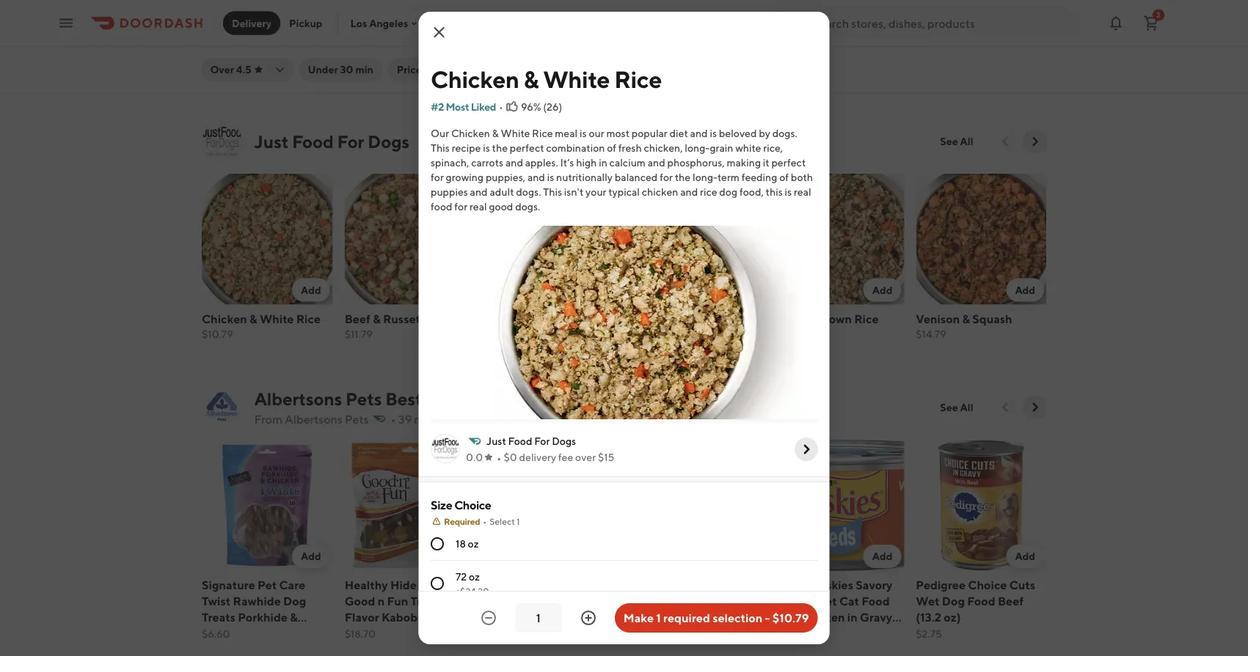 Task type: vqa. For each thing, say whether or not it's contained in the screenshot.
/
no



Task type: locate. For each thing, give the bounding box(es) containing it.
1 horizontal spatial in
[[599, 157, 607, 169]]

with inside purina friskies savory shreds wet cat food with chicken in gravy (5.5 oz)
[[773, 611, 797, 624]]

chicken & white rice image
[[430, 226, 818, 420]]

dogs up fee
[[552, 436, 576, 448]]

adult
[[387, 24, 418, 38], [944, 24, 974, 38], [565, 594, 596, 608]]

2 horizontal spatial in
[[847, 611, 857, 624]]

all for &
[[960, 135, 974, 148]]

2 horizontal spatial (3
[[1012, 40, 1023, 54]]

0 vertical spatial with
[[773, 611, 797, 624]]

0 horizontal spatial 1
[[516, 517, 520, 527]]

potato inside beef & russet potato $11.79
[[423, 312, 460, 326]]

white inside our chicken & white rice meal is our most popular diet and is beloved by dogs. this recipe is the perfect combination of fresh chicken, long-grain white rice, spinach, carrots and apples. it's high in calcium and phosphorus, making it perfect for growing puppies, and is nutritionally balanced for the long-term feeding of both puppies and adult dogs. this isn't your typical chicken and rice dog food, this is real food for real good dogs.
[[501, 127, 530, 139]]

3 tuna from the left
[[982, 40, 1009, 54]]

potato
[[423, 312, 460, 326], [702, 312, 740, 326]]

dog down "iams"
[[487, 594, 510, 608]]

with up $1.10
[[773, 611, 797, 624]]

2 horizontal spatial adult
[[944, 24, 974, 38]]

food inside purina friskies savory shreds wet cat food with chicken in gravy (5.5 oz)
[[862, 594, 890, 608]]

just food for dogs link
[[201, 121, 410, 162]]

1 all from the top
[[960, 135, 974, 148]]

los
[[350, 17, 367, 29]]

liked
[[471, 101, 496, 113]]

pets
[[346, 389, 382, 410], [345, 413, 369, 427]]

1 vertical spatial dogs
[[552, 436, 576, 448]]

2 button
[[1137, 8, 1166, 38]]

1 horizontal spatial the
[[675, 171, 690, 183]]

free inside wellness minced natural grain free cat food tuna dinner (5.5 oz)
[[850, 24, 875, 38]]

72 oz +$24.20
[[455, 571, 489, 597]]

1 vertical spatial long-
[[693, 171, 717, 183]]

1 vertical spatial for
[[534, 436, 550, 448]]

2 vertical spatial dogs.
[[515, 201, 540, 213]]

the up carrots
[[492, 142, 508, 154]]

1 potato from the left
[[423, 312, 460, 326]]

0 horizontal spatial dogs
[[368, 131, 410, 152]]

1 horizontal spatial white
[[501, 127, 530, 139]]

(5.5 inside purina friskies savory shreds wet cat food with chicken in gravy (5.5 oz)
[[773, 627, 795, 641]]

0 horizontal spatial choice
[[454, 499, 491, 513]]

size up the chunks
[[270, 8, 292, 22]]

potato for beef & russet potato
[[423, 312, 460, 326]]

min inside button
[[356, 63, 373, 76]]

treats left 'stew'
[[679, 8, 713, 22]]

for up puppies
[[430, 171, 444, 183]]

$10.29
[[630, 328, 662, 340], [487, 344, 519, 356]]

healthy hide dog treat good n fun triple flavor kabobs bag (12 oz)
[[344, 578, 473, 641]]

2 tuna from the left
[[804, 40, 830, 54]]

0 vertical spatial for
[[337, 131, 364, 152]]

gravy inside the royal canin size health nutrition chunks in gravy pouch small puppy food (3 oz)
[[201, 40, 234, 54]]

0 horizontal spatial for
[[430, 171, 444, 183]]

• inside size choice group
[[483, 517, 486, 527]]

of down most
[[607, 142, 616, 154]]

chicken
[[689, 24, 734, 38], [430, 65, 519, 93], [451, 127, 490, 139], [201, 312, 247, 326], [799, 611, 845, 624], [201, 627, 247, 641], [487, 643, 533, 657]]

size
[[270, 8, 292, 22], [430, 499, 452, 513]]

2 vertical spatial •
[[483, 517, 486, 527]]

increase quantity by 1 image
[[580, 610, 597, 628]]

and left rice
[[680, 186, 698, 198]]

pate
[[916, 24, 941, 38]]

potato right russet
[[423, 312, 460, 326]]

(3 down pouch on the top of the page
[[270, 57, 281, 71]]

free inside the tidy cats litter free & clean unscented (20 lb) $13.20
[[717, 578, 742, 592]]

next button of carousel image right previous button of carousel image
[[1028, 134, 1043, 149]]

0 vertical spatial $10.79
[[201, 328, 233, 340]]

0 vertical spatial dogs
[[368, 131, 410, 152]]

previous button of carousel image
[[999, 401, 1013, 415]]

1 inside the make 1 required selection - $10.79 button
[[656, 612, 661, 626]]

choice for size
[[454, 499, 491, 513]]

potato inside the fish & sweet potato $10.29
[[702, 312, 740, 326]]

0 horizontal spatial (5.5
[[773, 627, 795, 641]]

• left select
[[483, 517, 486, 527]]

min right 39
[[414, 413, 434, 427]]

tuna left "(1.4"
[[630, 40, 657, 54]]

0 vertical spatial real
[[794, 186, 811, 198]]

see all left previous button of carousel image
[[940, 135, 974, 148]]

•
[[499, 101, 503, 113], [391, 413, 396, 427], [483, 517, 486, 527]]

1 horizontal spatial just food for dogs
[[486, 436, 576, 448]]

just food for dogs inside just food for dogs link
[[254, 131, 410, 152]]

perfect up both on the right top of the page
[[771, 157, 806, 169]]

1 vertical spatial $10.79
[[773, 612, 809, 626]]

(5.5 inside wellness minced natural grain free cat food tuna dinner (5.5 oz)
[[872, 40, 894, 54]]

0 horizontal spatial wet
[[813, 594, 837, 608]]

just
[[254, 131, 289, 152], [486, 436, 506, 448]]

(13.2
[[916, 611, 941, 624]]

1 horizontal spatial health
[[570, 578, 607, 592]]

lb) down clean
[[630, 611, 645, 624]]

see left previous button of carousel icon
[[940, 402, 958, 414]]

1 horizontal spatial $10.29
[[630, 328, 662, 340]]

choice inside group
[[454, 499, 491, 513]]

(1.4
[[659, 40, 678, 54]]

1 horizontal spatial tuna
[[804, 40, 830, 54]]

next button of carousel image right previous button of carousel icon
[[1028, 401, 1043, 415]]

Current quantity is 1 number field
[[524, 611, 553, 627]]

long- up rice
[[693, 171, 717, 183]]

0 vertical spatial free
[[850, 24, 875, 38]]

pedigree choice cuts wet dog food beef (13.2 oz) image
[[916, 440, 1047, 571]]

adult down feast
[[944, 24, 974, 38]]

next button of carousel image
[[1028, 134, 1043, 149], [1028, 401, 1043, 415]]

for up delivery at the bottom of the page
[[534, 436, 550, 448]]

1 horizontal spatial small
[[553, 611, 583, 624]]

min right 30
[[356, 63, 373, 76]]

choice inside pedigree choice cuts wet dog food beef (13.2 oz) $2.75
[[968, 578, 1007, 592]]

1 horizontal spatial just
[[486, 436, 506, 448]]

food inside the royal canin size health nutrition chunks in gravy pouch small puppy food (3 oz)
[[239, 57, 268, 71]]

1 vertical spatial white
[[501, 127, 530, 139]]

& inside the fish & sweet potato $10.29
[[656, 312, 663, 326]]

whole
[[537, 312, 573, 326]]

1 next button of carousel image from the top
[[1028, 134, 1043, 149]]

1 see all from the top
[[940, 135, 974, 148]]

0 vertical spatial see all
[[940, 135, 974, 148]]

meal
[[555, 127, 577, 139]]

dog up triple
[[419, 578, 442, 592]]

chicken inside 'signature pet care twist rawhide dog treats porkhide & chicken (10 ct)'
[[201, 627, 247, 641]]

oz) inside wellness minced natural grain free cat food tuna dinner (5.5 oz)
[[773, 57, 790, 71]]

oz right 72
[[469, 571, 480, 584]]

rice inside lamb & brown rice $12.79
[[854, 312, 879, 326]]

1 horizontal spatial potato
[[702, 312, 740, 326]]

twist
[[201, 594, 230, 608]]

turkey inside nulo medalseries cat & kitten food turkey & duck (3 oz)
[[555, 24, 592, 38]]

0 horizontal spatial (3
[[270, 57, 281, 71]]

dogs. up rice,
[[772, 127, 797, 139]]

wet inside pedigree choice cuts wet dog food beef (13.2 oz) $2.75
[[916, 594, 940, 608]]

potato right sweet
[[702, 312, 740, 326]]

beef down cuts
[[998, 594, 1024, 608]]

all left previous button of carousel image
[[960, 135, 974, 148]]

(5.5 down the shreds
[[773, 627, 795, 641]]

tuna for grain
[[804, 40, 830, 54]]

small
[[274, 40, 304, 54], [553, 611, 583, 624]]

oz) inside pedigree choice cuts wet dog food beef (13.2 oz) $2.75
[[944, 611, 961, 624]]

beef up $3.29
[[344, 40, 370, 54]]

under 30 min
[[308, 63, 373, 76]]

cat inside lickable treats stew cat treats chicken & tuna (1.4 oz)
[[630, 24, 650, 38]]

1 horizontal spatial real
[[794, 186, 811, 198]]

None radio
[[430, 578, 444, 591]]

• left 39
[[391, 413, 396, 427]]

0 vertical spatial min
[[356, 63, 373, 76]]

0 vertical spatial perfect
[[510, 142, 544, 154]]

1 horizontal spatial (3
[[518, 40, 529, 54]]

cat for purina friskies savory shreds wet cat food with chicken in gravy (5.5 oz)
[[839, 594, 859, 608]]

cat inside wellness minced natural grain free cat food tuna dinner (5.5 oz)
[[877, 24, 897, 38]]

1 vertical spatial $10.29
[[487, 344, 519, 356]]

from
[[254, 413, 283, 427]]

the down phosphorus,
[[675, 171, 690, 183]]

1 right make
[[656, 612, 661, 626]]

bag
[[425, 611, 447, 624]]

and up the puppies,
[[505, 157, 523, 169]]

free up (20
[[717, 578, 742, 592]]

1 items, open order cart image
[[1143, 14, 1160, 32]]

of up this
[[779, 171, 789, 183]]

2 vertical spatial in
[[847, 611, 857, 624]]

1 wet from the left
[[813, 594, 837, 608]]

health up the chunks
[[295, 8, 332, 22]]

just food for dogs
[[254, 131, 410, 152], [486, 436, 576, 448]]

tuna inside lickable treats stew cat treats chicken & tuna (1.4 oz)
[[630, 40, 657, 54]]

all
[[960, 135, 974, 148], [960, 402, 974, 414]]

fresh
[[618, 142, 642, 154]]

fish
[[630, 312, 653, 326]]

size inside group
[[430, 499, 452, 513]]

beef up $11.79
[[344, 312, 370, 326]]

size choice
[[430, 499, 491, 513]]

sweet
[[666, 312, 700, 326]]

2 wet from the left
[[916, 594, 940, 608]]

rawhide
[[233, 594, 281, 608]]

0 vertical spatial small
[[274, 40, 304, 54]]

beloved
[[719, 127, 757, 139]]

cat down lickable
[[630, 24, 650, 38]]

• right liked
[[499, 101, 503, 113]]

0 horizontal spatial just food for dogs
[[254, 131, 410, 152]]

this left isn't
[[543, 186, 562, 198]]

0 horizontal spatial adult
[[387, 24, 418, 38]]

diet
[[420, 8, 443, 22]]

cat for wellness minced natural grain free cat food tuna dinner (5.5 oz)
[[877, 24, 897, 38]]

1 see all link from the top
[[932, 130, 982, 153]]

is down apples.
[[547, 171, 554, 183]]

1 horizontal spatial wet
[[916, 594, 940, 608]]

1 vertical spatial dogs.
[[516, 186, 541, 198]]

1 horizontal spatial dogs
[[552, 436, 576, 448]]

$10.79 inside button
[[773, 612, 809, 626]]

food inside iams proactive health dog food dry adult minichunks small kibble with real chicken (7 lb)
[[513, 594, 541, 608]]

1 vertical spatial small
[[553, 611, 583, 624]]

0 vertical spatial turkey
[[555, 24, 592, 38]]

real left good
[[469, 201, 487, 213]]

(3
[[518, 40, 529, 54], [1012, 40, 1023, 54], [270, 57, 281, 71]]

dog down care in the left bottom of the page
[[283, 594, 306, 608]]

cat down friskies
[[839, 594, 859, 608]]

(7
[[535, 643, 546, 657]]

(3 inside the royal canin size health nutrition chunks in gravy pouch small puppy food (3 oz)
[[270, 57, 281, 71]]

turkey down medalseries
[[555, 24, 592, 38]]

2 see all from the top
[[940, 402, 974, 414]]

& inside turkey & whole wheat macaroni $10.29
[[527, 312, 534, 326]]

0 vertical spatial size
[[270, 8, 292, 22]]

select
[[489, 517, 515, 527]]

(5.5 right dinner
[[872, 40, 894, 54]]

previous button of carousel image
[[999, 134, 1013, 149]]

1 vertical spatial (5.5
[[773, 627, 795, 641]]

1 horizontal spatial $10.79
[[773, 612, 809, 626]]

1 vertical spatial pets
[[345, 413, 369, 427]]

turkey up macaroni
[[487, 312, 524, 326]]

is left the our
[[579, 127, 587, 139]]

$12.79
[[773, 328, 803, 340]]

in right the chunks
[[299, 24, 309, 38]]

cat right medalseries
[[586, 8, 606, 22]]

0 vertical spatial just
[[254, 131, 289, 152]]

1 vertical spatial •
[[391, 413, 396, 427]]

perfect up apples.
[[510, 142, 544, 154]]

0 horizontal spatial min
[[356, 63, 373, 76]]

small down the chunks
[[274, 40, 304, 54]]

cat down classic
[[977, 24, 997, 38]]

0 horizontal spatial gravy
[[201, 40, 234, 54]]

in inside our chicken & white rice meal is our most popular diet and is beloved by dogs. this recipe is the perfect combination of fresh chicken, long-grain white rice, spinach, carrots and apples. it's high in calcium and phosphorus, making it perfect for growing puppies, and is nutritionally balanced for the long-term feeding of both puppies and adult dogs. this isn't your typical chicken and rice dog food, this is real food for real good dogs.
[[599, 157, 607, 169]]

potato for fish & sweet potato
[[702, 312, 740, 326]]

0 vertical spatial choice
[[454, 499, 491, 513]]

0 vertical spatial all
[[960, 135, 974, 148]]

& inside lamb & brown rice $12.79
[[806, 312, 814, 326]]

0 horizontal spatial tuna
[[630, 40, 657, 54]]

1 vertical spatial see
[[940, 402, 958, 414]]

treats up "(1.4"
[[652, 24, 686, 38]]

chicken inside purina friskies savory shreds wet cat food with chicken in gravy (5.5 oz)
[[799, 611, 845, 624]]

see all link left previous button of carousel image
[[932, 130, 982, 153]]

russet
[[383, 312, 420, 326]]

0 horizontal spatial size
[[270, 8, 292, 22]]

fish & sweet potato $10.29
[[630, 312, 740, 340]]

and right diet
[[690, 127, 708, 139]]

1 see from the top
[[940, 135, 958, 148]]

tuna down classic
[[982, 40, 1009, 54]]

dog down diet
[[420, 24, 443, 38]]

0 horizontal spatial this
[[430, 142, 449, 154]]

1 horizontal spatial this
[[543, 186, 562, 198]]

for inside the chicken & white rice dialog
[[534, 436, 550, 448]]

angeles
[[369, 17, 408, 29]]

dog inside iams proactive health dog food dry adult minichunks small kibble with real chicken (7 lb)
[[487, 594, 510, 608]]

adult for &
[[944, 24, 974, 38]]

wet down friskies
[[813, 594, 837, 608]]

science
[[374, 8, 417, 22]]

see all left previous button of carousel icon
[[940, 402, 974, 414]]

chicken & white rice
[[430, 65, 662, 93]]

health up increase quantity by 1 icon
[[570, 578, 607, 592]]

cat inside fancy feast classic pate adult cat food whitefish & tuna (3 oz)
[[977, 24, 997, 38]]

1 vertical spatial see all
[[940, 402, 974, 414]]

fancy
[[916, 8, 948, 22]]

dogs left our
[[368, 131, 410, 152]]

0 horizontal spatial turkey
[[487, 312, 524, 326]]

2 vertical spatial treats
[[201, 611, 235, 624]]

$10.79 inside chicken & white rice $10.79
[[201, 328, 233, 340]]

min
[[356, 63, 373, 76], [414, 413, 434, 427]]

real down both on the right top of the page
[[794, 186, 811, 198]]

1 horizontal spatial perfect
[[771, 157, 806, 169]]

0 vertical spatial health
[[295, 8, 332, 22]]

dog inside healthy hide dog treat good n fun triple flavor kabobs bag (12 oz)
[[419, 578, 442, 592]]

lb) right (7
[[548, 643, 563, 657]]

0 horizontal spatial small
[[274, 40, 304, 54]]

purina
[[773, 578, 809, 592]]

0 horizontal spatial •
[[391, 413, 396, 427]]

required
[[444, 517, 480, 527]]

food
[[445, 24, 474, 38], [524, 24, 552, 38], [999, 24, 1027, 38], [773, 40, 801, 54], [239, 57, 268, 71], [292, 131, 334, 152], [508, 436, 532, 448], [513, 594, 541, 608], [862, 594, 890, 608], [967, 594, 995, 608]]

dogs. right the adult at the top left of the page
[[516, 186, 541, 198]]

adult down science on the top left
[[387, 24, 418, 38]]

nutritionally
[[556, 171, 612, 183]]

0 horizontal spatial of
[[607, 142, 616, 154]]

wet
[[813, 594, 837, 608], [916, 594, 940, 608]]

1 tuna from the left
[[630, 40, 657, 54]]

chicken & white rice $10.79
[[201, 312, 320, 340]]

2 next button of carousel image from the top
[[1028, 401, 1043, 415]]

0 vertical spatial gravy
[[201, 40, 234, 54]]

dog inside hill's science diet mature adult dog food beef barley (13 oz) $3.29
[[420, 24, 443, 38]]

18
[[455, 538, 466, 550]]

1 vertical spatial in
[[599, 157, 607, 169]]

& inside fancy feast classic pate adult cat food whitefish & tuna (3 oz)
[[972, 40, 980, 54]]

albertsons right from
[[285, 413, 343, 427]]

turkey inside turkey & whole wheat macaroni $10.29
[[487, 312, 524, 326]]

in
[[299, 24, 309, 38], [599, 157, 607, 169], [847, 611, 857, 624]]

1 vertical spatial health
[[570, 578, 607, 592]]

adult for barley
[[387, 24, 418, 38]]

1 horizontal spatial free
[[850, 24, 875, 38]]

1 vertical spatial beef
[[344, 312, 370, 326]]

decrease quantity by 1 image
[[480, 610, 497, 628]]

adult inside hill's science diet mature adult dog food beef barley (13 oz) $3.29
[[387, 24, 418, 38]]

feast
[[951, 8, 981, 22]]

iams proactive health dog food dry adult minichunks small kibble with real chicken (7 lb) image
[[487, 440, 618, 571]]

this down our
[[430, 142, 449, 154]]

just food for dogs up delivery at the bottom of the page
[[486, 436, 576, 448]]

is up carrots
[[483, 142, 490, 154]]

rice inside chicken & white rice $10.79
[[296, 312, 320, 326]]

1 horizontal spatial lb)
[[630, 611, 645, 624]]

white inside chicken & white rice $10.79
[[259, 312, 294, 326]]

next button of carousel image for pedigree choice cuts wet dog food beef (13.2 oz)
[[1028, 401, 1043, 415]]

beef inside hill's science diet mature adult dog food beef barley (13 oz) $3.29
[[344, 40, 370, 54]]

1 vertical spatial perfect
[[771, 157, 806, 169]]

$10.29 down the fish
[[630, 328, 662, 340]]

adult up increase quantity by 1 icon
[[565, 594, 596, 608]]

adult inside iams proactive health dog food dry adult minichunks small kibble with real chicken (7 lb)
[[565, 594, 596, 608]]

2 potato from the left
[[702, 312, 740, 326]]

tuna down the grain
[[804, 40, 830, 54]]

0 vertical spatial white
[[543, 65, 610, 93]]

beef
[[344, 40, 370, 54], [344, 312, 370, 326], [998, 594, 1024, 608]]

food inside wellness minced natural grain free cat food tuna dinner (5.5 oz)
[[773, 40, 801, 54]]

gravy up puppy
[[201, 40, 234, 54]]

1 vertical spatial lb)
[[548, 643, 563, 657]]

choice for pedigree
[[968, 578, 1007, 592]]

dinner
[[833, 40, 870, 54]]

long- up phosphorus,
[[685, 142, 710, 154]]

add button
[[292, 279, 330, 302], [578, 279, 615, 302], [720, 279, 758, 302], [863, 279, 901, 302], [1006, 279, 1044, 302], [292, 545, 330, 568], [292, 545, 330, 568], [435, 545, 473, 568], [435, 545, 473, 568], [578, 545, 615, 568], [578, 545, 615, 568], [720, 545, 758, 568], [720, 545, 758, 568], [863, 545, 901, 568], [863, 545, 901, 568], [1006, 545, 1044, 568], [1006, 545, 1044, 568]]

chunks
[[255, 24, 296, 38]]

tuna for cat
[[630, 40, 657, 54]]

oz for 18
[[468, 538, 479, 550]]

over 4.5
[[210, 63, 251, 76]]

1 horizontal spatial choice
[[968, 578, 1007, 592]]

& inside chicken & white rice $10.79
[[249, 312, 257, 326]]

in inside the royal canin size health nutrition chunks in gravy pouch small puppy food (3 oz)
[[299, 24, 309, 38]]

is right this
[[785, 186, 792, 198]]

rice for lamb & brown rice $12.79
[[854, 312, 879, 326]]

(3 down classic
[[1012, 40, 1023, 54]]

for down 30
[[337, 131, 364, 152]]

2 see all link from the top
[[932, 396, 982, 420]]

·
[[497, 448, 501, 468]]

2 all from the top
[[960, 402, 974, 414]]

oz right 18 on the left bottom of the page
[[468, 538, 479, 550]]

oz for 72
[[469, 571, 480, 584]]

(3 right duck
[[518, 40, 529, 54]]

pets down 'albertsons pets best sellers'
[[345, 413, 369, 427]]

1 vertical spatial min
[[414, 413, 434, 427]]

0 vertical spatial 1
[[516, 517, 520, 527]]

with
[[773, 611, 797, 624], [526, 627, 550, 641]]

0 horizontal spatial with
[[526, 627, 550, 641]]

$2.75
[[916, 628, 942, 640]]

dog inside 'signature pet care twist rawhide dog treats porkhide & chicken (10 ct)'
[[283, 594, 306, 608]]

0 vertical spatial •
[[499, 101, 503, 113]]

cat for fancy feast classic pate adult cat food whitefish & tuna (3 oz)
[[977, 24, 997, 38]]

high
[[576, 157, 597, 169]]

$18.70
[[344, 628, 375, 640]]

chicken
[[642, 186, 678, 198]]

tuna inside wellness minced natural grain free cat food tuna dinner (5.5 oz)
[[804, 40, 830, 54]]

choice up required
[[454, 499, 491, 513]]

1 horizontal spatial adult
[[565, 594, 596, 608]]

gravy down savory
[[860, 611, 892, 624]]

in down friskies
[[847, 611, 857, 624]]

friskies
[[811, 578, 853, 592]]

0 vertical spatial $10.29
[[630, 328, 662, 340]]

treats down twist
[[201, 611, 235, 624]]

1 horizontal spatial gravy
[[860, 611, 892, 624]]

cat inside purina friskies savory shreds wet cat food with chicken in gravy (5.5 oz)
[[839, 594, 859, 608]]

adult inside fancy feast classic pate adult cat food whitefish & tuna (3 oz)
[[944, 24, 974, 38]]

this
[[430, 142, 449, 154], [543, 186, 562, 198]]

for up chicken
[[660, 171, 673, 183]]

cat left pate
[[877, 24, 897, 38]]

see left previous button of carousel image
[[940, 135, 958, 148]]

1 vertical spatial next button of carousel image
[[1028, 401, 1043, 415]]

pets left best
[[346, 389, 382, 410]]

all left previous button of carousel icon
[[960, 402, 974, 414]]

food inside hill's science diet mature adult dog food beef barley (13 oz) $3.29
[[445, 24, 474, 38]]

small up real
[[553, 611, 583, 624]]

lb) inside iams proactive health dog food dry adult minichunks small kibble with real chicken (7 lb)
[[548, 643, 563, 657]]

oz) inside hill's science diet mature adult dog food beef barley (13 oz) $3.29
[[428, 40, 445, 54]]

nulo
[[487, 8, 514, 22]]

canin
[[235, 8, 267, 22]]

dogs. right good
[[515, 201, 540, 213]]

(20
[[727, 594, 746, 608]]

lamb
[[773, 312, 804, 326]]

$0
[[504, 452, 517, 464]]

0 horizontal spatial potato
[[423, 312, 460, 326]]

0 vertical spatial lb)
[[630, 611, 645, 624]]

size up required
[[430, 499, 452, 513]]

2 see from the top
[[940, 402, 958, 414]]

natural
[[773, 24, 814, 38]]

wellness minced natural grain free cat food tuna dinner (5.5 oz)
[[773, 8, 897, 71]]

term
[[717, 171, 739, 183]]

0 horizontal spatial free
[[717, 578, 742, 592]]

see all link left previous button of carousel icon
[[932, 396, 982, 420]]

delivery button
[[223, 11, 280, 35]]

2 horizontal spatial tuna
[[982, 40, 1009, 54]]

tidy cats litter free & clean unscented (20 lb) $13.20
[[630, 578, 752, 640]]



Task type: describe. For each thing, give the bounding box(es) containing it.
18 oz
[[455, 538, 479, 550]]

proactive
[[515, 578, 568, 592]]

open menu image
[[57, 14, 75, 32]]

chicken inside iams proactive health dog food dry adult minichunks small kibble with real chicken (7 lb)
[[487, 643, 533, 657]]

kabobs
[[381, 611, 423, 624]]

under 30 min button
[[299, 58, 382, 81]]

white
[[735, 142, 761, 154]]

0 horizontal spatial perfect
[[510, 142, 544, 154]]

food inside nulo medalseries cat & kitten food turkey & duck (3 oz)
[[524, 24, 552, 38]]

oz) inside lickable treats stew cat treats chicken & tuna (1.4 oz)
[[681, 40, 698, 54]]

signature
[[201, 578, 255, 592]]

1 horizontal spatial of
[[779, 171, 789, 183]]

& inside 'signature pet care twist rawhide dog treats porkhide & chicken (10 ct)'
[[290, 611, 297, 624]]

this
[[766, 186, 783, 198]]

beef inside pedigree choice cuts wet dog food beef (13.2 oz) $2.75
[[998, 594, 1024, 608]]

oz) inside fancy feast classic pate adult cat food whitefish & tuna (3 oz)
[[1025, 40, 1042, 54]]

grain
[[817, 24, 847, 38]]

39
[[398, 413, 412, 427]]

small inside iams proactive health dog food dry adult minichunks small kibble with real chicken (7 lb)
[[553, 611, 583, 624]]

brown
[[816, 312, 852, 326]]

(26)
[[543, 101, 562, 113]]

#2 most liked
[[430, 101, 496, 113]]

isn't
[[564, 186, 583, 198]]

under
[[308, 63, 338, 76]]

96% (26)
[[521, 101, 562, 113]]

hill's science diet mature adult dog food beef barley (13 oz) $3.29
[[344, 8, 474, 70]]

0 vertical spatial of
[[607, 142, 616, 154]]

food,
[[739, 186, 764, 198]]

1 vertical spatial the
[[675, 171, 690, 183]]

1 horizontal spatial for
[[454, 201, 467, 213]]

fun
[[387, 594, 408, 608]]

minichunks
[[487, 611, 551, 624]]

dogs inside the chicken & white rice dialog
[[552, 436, 576, 448]]

venison & squash $14.79
[[916, 312, 1012, 340]]

see for venison
[[940, 135, 958, 148]]

combination
[[546, 142, 605, 154]]

medalseries
[[516, 8, 584, 22]]

tidy cats litter free & clean unscented (20 lb) image
[[630, 440, 761, 571]]

• 39 min
[[391, 413, 434, 427]]

over
[[575, 452, 596, 464]]

cat inside nulo medalseries cat & kitten food turkey & duck (3 oz)
[[586, 8, 606, 22]]

price
[[397, 63, 422, 76]]

& inside lickable treats stew cat treats chicken & tuna (1.4 oz)
[[736, 24, 744, 38]]

health inside iams proactive health dog food dry adult minichunks small kibble with real chicken (7 lb)
[[570, 578, 607, 592]]

in inside purina friskies savory shreds wet cat food with chicken in gravy (5.5 oz)
[[847, 611, 857, 624]]

royal
[[201, 8, 232, 22]]

see all link for pedigree
[[932, 396, 982, 420]]

signature pet care twist rawhide dog treats porkhide & chicken (10 ct) image
[[201, 440, 333, 571]]

1 vertical spatial albertsons
[[285, 413, 343, 427]]

kibble
[[487, 627, 523, 641]]

dashpass button
[[453, 58, 537, 81]]

& inside the venison & squash $14.79
[[962, 312, 970, 326]]

see all for venison
[[940, 135, 974, 148]]

0 vertical spatial pets
[[346, 389, 382, 410]]

dry
[[543, 594, 562, 608]]

& inside the tidy cats litter free & clean unscented (20 lb) $13.20
[[744, 578, 752, 592]]

0.0
[[466, 452, 483, 464]]

minced
[[825, 8, 866, 22]]

our
[[589, 127, 604, 139]]

oz) inside the royal canin size health nutrition chunks in gravy pouch small puppy food (3 oz)
[[283, 57, 301, 71]]

0 horizontal spatial real
[[469, 201, 487, 213]]

purina friskies savory shreds wet cat food with chicken in gravy (5.5 oz) image
[[773, 440, 904, 571]]

rice inside our chicken & white rice meal is our most popular diet and is beloved by dogs. this recipe is the perfect combination of fresh chicken, long-grain white rice, spinach, carrots and apples. it's high in calcium and phosphorus, making it perfect for growing puppies, and is nutritionally balanced for the long-term feeding of both puppies and adult dogs. this isn't your typical chicken and rice dog food, this is real food for real good dogs.
[[532, 127, 553, 139]]

dog inside pedigree choice cuts wet dog food beef (13.2 oz) $2.75
[[942, 594, 965, 608]]

squash
[[972, 312, 1012, 326]]

puppies,
[[485, 171, 525, 183]]

diet
[[669, 127, 688, 139]]

chicken & white rice dialog
[[419, 12, 830, 657]]

oz) inside purina friskies savory shreds wet cat food with chicken in gravy (5.5 oz)
[[797, 627, 814, 641]]

chicken inside chicken & white rice $10.79
[[201, 312, 247, 326]]

see all for pedigree
[[940, 402, 974, 414]]

growing
[[446, 171, 483, 183]]

2 horizontal spatial for
[[660, 171, 673, 183]]

$3.29
[[344, 58, 371, 70]]

white for chicken & white rice $10.79
[[259, 312, 294, 326]]

and down apples.
[[527, 171, 545, 183]]

treat
[[444, 578, 473, 592]]

oz) inside nulo medalseries cat & kitten food turkey & duck (3 oz)
[[532, 40, 549, 54]]

and down growing
[[470, 186, 487, 198]]

porkhide
[[238, 611, 287, 624]]

chicken inside lickable treats stew cat treats chicken & tuna (1.4 oz)
[[689, 24, 734, 38]]

beef inside beef & russet potato $11.79
[[344, 312, 370, 326]]

by
[[759, 127, 770, 139]]

$15
[[598, 452, 614, 464]]

spinach,
[[430, 157, 469, 169]]

rice for chicken & white rice $10.79
[[296, 312, 320, 326]]

for inside just food for dogs link
[[337, 131, 364, 152]]

healthy hide dog treat good n fun triple flavor kabobs bag (12 oz) image
[[344, 440, 475, 571]]

chicken inside our chicken & white rice meal is our most popular diet and is beloved by dogs. this recipe is the perfect combination of fresh chicken, long-grain white rice, spinach, carrots and apples. it's high in calcium and phosphorus, making it perfect for growing puppies, and is nutritionally balanced for the long-term feeding of both puppies and adult dogs. this isn't your typical chicken and rice dog food, this is real food for real good dogs.
[[451, 127, 490, 139]]

royal canin size health nutrition chunks in gravy pouch small puppy food (3 oz)
[[201, 8, 332, 71]]

make 1 required selection - $10.79
[[624, 612, 809, 626]]

0 vertical spatial treats
[[679, 8, 713, 22]]

cats
[[656, 578, 681, 592]]

just inside the chicken & white rice dialog
[[486, 436, 506, 448]]

all for choice
[[960, 402, 974, 414]]

$21.95
[[487, 628, 518, 640]]

phosphorus,
[[667, 157, 725, 169]]

both
[[791, 171, 813, 183]]

food inside the chicken & white rice dialog
[[508, 436, 532, 448]]

good
[[344, 594, 375, 608]]

small inside the royal canin size health nutrition chunks in gravy pouch small puppy food (3 oz)
[[274, 40, 304, 54]]

(3 inside nulo medalseries cat & kitten food turkey & duck (3 oz)
[[518, 40, 529, 54]]

• for •
[[499, 101, 503, 113]]

$14.79
[[916, 328, 946, 340]]

• for • select 1
[[483, 517, 486, 527]]

shreds
[[773, 594, 811, 608]]

rice
[[700, 186, 717, 198]]

close chicken & white rice image
[[430, 23, 448, 41]]

purina friskies savory shreds wet cat food with chicken in gravy (5.5 oz)
[[773, 578, 892, 641]]

hill's
[[344, 8, 372, 22]]

and down chicken,
[[648, 157, 665, 169]]

(3 inside fancy feast classic pate adult cat food whitefish & tuna (3 oz)
[[1012, 40, 1023, 54]]

care
[[279, 578, 305, 592]]

wet inside purina friskies savory shreds wet cat food with chicken in gravy (5.5 oz)
[[813, 594, 837, 608]]

our
[[430, 127, 449, 139]]

adult
[[490, 186, 514, 198]]

kitten
[[487, 24, 522, 38]]

2
[[1157, 11, 1161, 19]]

rice for chicken & white rice
[[614, 65, 662, 93]]

size inside the royal canin size health nutrition chunks in gravy pouch small puppy food (3 oz)
[[270, 8, 292, 22]]

min for under 30 min
[[356, 63, 373, 76]]

1 vertical spatial this
[[543, 186, 562, 198]]

delivery
[[519, 452, 556, 464]]

· $0 delivery fee over $15
[[497, 448, 614, 468]]

most
[[606, 127, 629, 139]]

pickup button
[[280, 11, 331, 35]]

lb) inside the tidy cats litter free & clean unscented (20 lb) $13.20
[[630, 611, 645, 624]]

good
[[489, 201, 513, 213]]

0 vertical spatial long-
[[685, 142, 710, 154]]

mature
[[344, 24, 384, 38]]

tidy
[[630, 578, 654, 592]]

$10.29 inside turkey & whole wheat macaroni $10.29
[[487, 344, 519, 356]]

make
[[624, 612, 654, 626]]

see for pedigree
[[940, 402, 958, 414]]

0 vertical spatial albertsons
[[254, 389, 342, 410]]

lamb & brown rice $12.79
[[773, 312, 879, 340]]

savory
[[856, 578, 892, 592]]

next button of carousel image for venison & squash
[[1028, 134, 1043, 149]]

most
[[445, 101, 469, 113]]

& inside beef & russet potato $11.79
[[373, 312, 380, 326]]

price button
[[388, 58, 447, 81]]

it's
[[560, 157, 574, 169]]

pickup
[[289, 17, 323, 29]]

is up grain
[[710, 127, 717, 139]]

18 oz radio
[[430, 538, 444, 551]]

0 horizontal spatial just
[[254, 131, 289, 152]]

food inside fancy feast classic pate adult cat food whitefish & tuna (3 oz)
[[999, 24, 1027, 38]]

$11.79
[[344, 328, 372, 340]]

white for chicken & white rice
[[543, 65, 610, 93]]

cuts
[[1009, 578, 1035, 592]]

0 vertical spatial this
[[430, 142, 449, 154]]

grain
[[710, 142, 733, 154]]

size choice group
[[430, 498, 818, 608]]

tuna inside fancy feast classic pate adult cat food whitefish & tuna (3 oz)
[[982, 40, 1009, 54]]

• select 1
[[483, 517, 520, 527]]

(13
[[410, 40, 426, 54]]

oz) inside healthy hide dog treat good n fun triple flavor kabobs bag (12 oz)
[[344, 627, 361, 641]]

see all link for venison
[[932, 130, 982, 153]]

beef & russet potato $11.79
[[344, 312, 460, 340]]

with inside iams proactive health dog food dry adult minichunks small kibble with real chicken (7 lb)
[[526, 627, 550, 641]]

health inside the royal canin size health nutrition chunks in gravy pouch small puppy food (3 oz)
[[295, 8, 332, 22]]

$10.29 inside the fish & sweet potato $10.29
[[630, 328, 662, 340]]

making
[[727, 157, 761, 169]]

just food for dogs inside the chicken & white rice dialog
[[486, 436, 576, 448]]

just food for dogs image
[[430, 435, 460, 464]]

0 vertical spatial the
[[492, 142, 508, 154]]

• for • 39 min
[[391, 413, 396, 427]]

1 inside size choice group
[[516, 517, 520, 527]]

1 vertical spatial treats
[[652, 24, 686, 38]]

typical
[[608, 186, 640, 198]]

n
[[377, 594, 384, 608]]

calcium
[[609, 157, 645, 169]]

notification bell image
[[1108, 14, 1125, 32]]

pet
[[257, 578, 277, 592]]

balanced
[[615, 171, 658, 183]]

healthy
[[344, 578, 388, 592]]

-
[[765, 612, 770, 626]]

& inside our chicken & white rice meal is our most popular diet and is beloved by dogs. this recipe is the perfect combination of fresh chicken, long-grain white rice, spinach, carrots and apples. it's high in calcium and phosphorus, making it perfect for growing puppies, and is nutritionally balanced for the long-term feeding of both puppies and adult dogs. this isn't your typical chicken and rice dog food, this is real food for real good dogs.
[[492, 127, 499, 139]]

gravy inside purina friskies savory shreds wet cat food with chicken in gravy (5.5 oz)
[[860, 611, 892, 624]]

stew
[[715, 8, 742, 22]]

food inside pedigree choice cuts wet dog food beef (13.2 oz) $2.75
[[967, 594, 995, 608]]

0 vertical spatial dogs.
[[772, 127, 797, 139]]

min for • 39 min
[[414, 413, 434, 427]]

treats inside 'signature pet care twist rawhide dog treats porkhide & chicken (10 ct)'
[[201, 611, 235, 624]]



